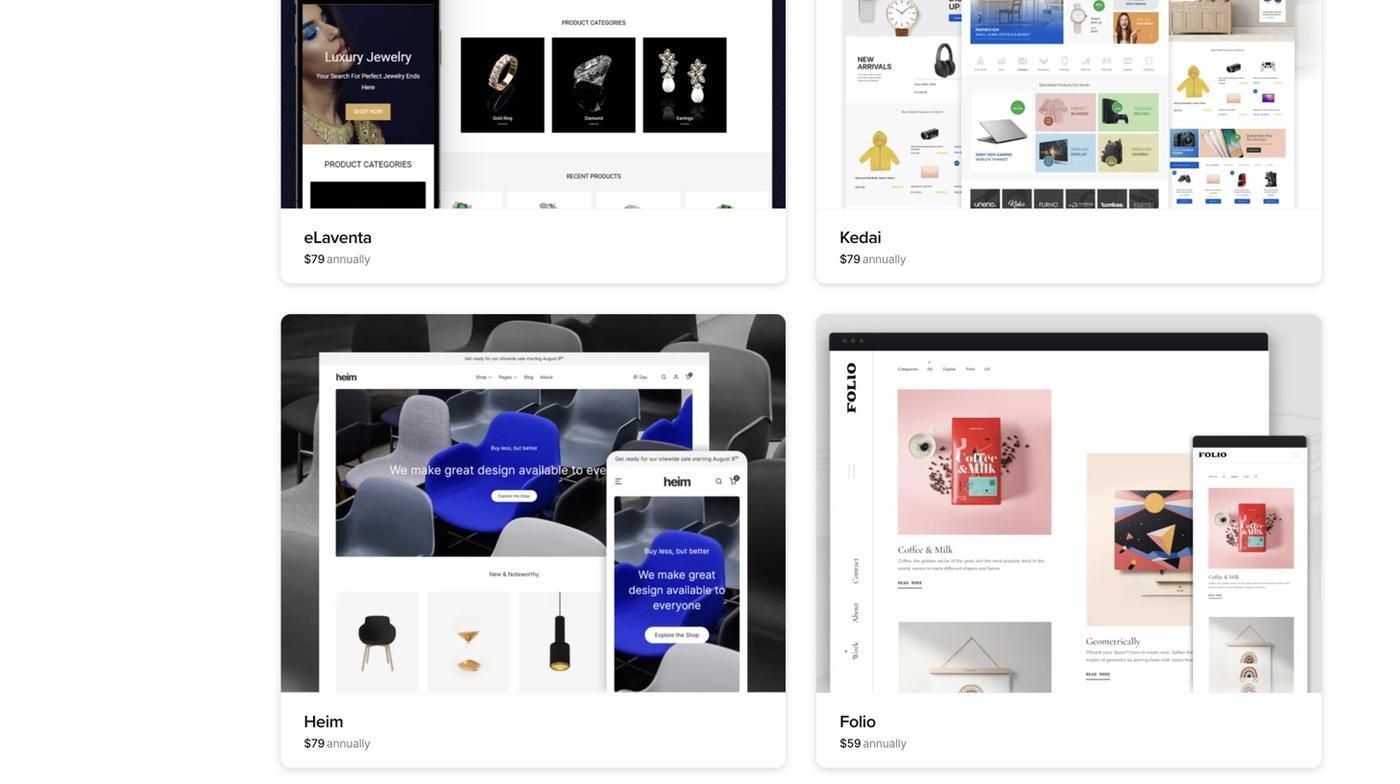 Task type: describe. For each thing, give the bounding box(es) containing it.
$79 for kedai
[[840, 252, 861, 266]]

annually for kedai
[[863, 252, 907, 266]]

elaventa
[[304, 227, 372, 248]]

$79 for elaventa
[[304, 252, 325, 266]]

kedai
[[840, 227, 882, 248]]

elaventa link
[[304, 227, 372, 248]]

folio $59 annually
[[840, 712, 907, 751]]

folio link
[[840, 712, 876, 732]]



Task type: locate. For each thing, give the bounding box(es) containing it.
$79
[[304, 252, 325, 266], [840, 252, 861, 266], [304, 737, 325, 751]]

annually inside the folio $59 annually
[[863, 737, 907, 751]]

elaventa $79 annually
[[304, 227, 372, 266]]

$79 inside elaventa $79 annually
[[304, 252, 325, 266]]

annually inside heim $79 annually
[[327, 737, 371, 751]]

annually down kedai link
[[863, 252, 907, 266]]

annually down elaventa
[[327, 252, 371, 266]]

annually for folio
[[863, 737, 907, 751]]

annually inside kedai $79 annually
[[863, 252, 907, 266]]

kedai $79 annually
[[840, 227, 907, 266]]

$79 down kedai link
[[840, 252, 861, 266]]

$79 down elaventa
[[304, 252, 325, 266]]

annually inside elaventa $79 annually
[[327, 252, 371, 266]]

$79 down heim link
[[304, 737, 325, 751]]

heim
[[304, 712, 343, 732]]

$79 inside heim $79 annually
[[304, 737, 325, 751]]

$59
[[840, 737, 861, 751]]

kedai link
[[840, 227, 882, 248]]

$79 for heim
[[304, 737, 325, 751]]

annually for heim
[[327, 737, 371, 751]]

annually for elaventa
[[327, 252, 371, 266]]

heim link
[[304, 712, 343, 732]]

annually
[[327, 252, 371, 266], [863, 252, 907, 266], [327, 737, 371, 751], [863, 737, 907, 751]]

folio
[[840, 712, 876, 732]]

heim $79 annually
[[304, 712, 371, 751]]

$79 inside kedai $79 annually
[[840, 252, 861, 266]]

annually right $59 on the right bottom of the page
[[863, 737, 907, 751]]

annually down the heim
[[327, 737, 371, 751]]



Task type: vqa. For each thing, say whether or not it's contained in the screenshot.


